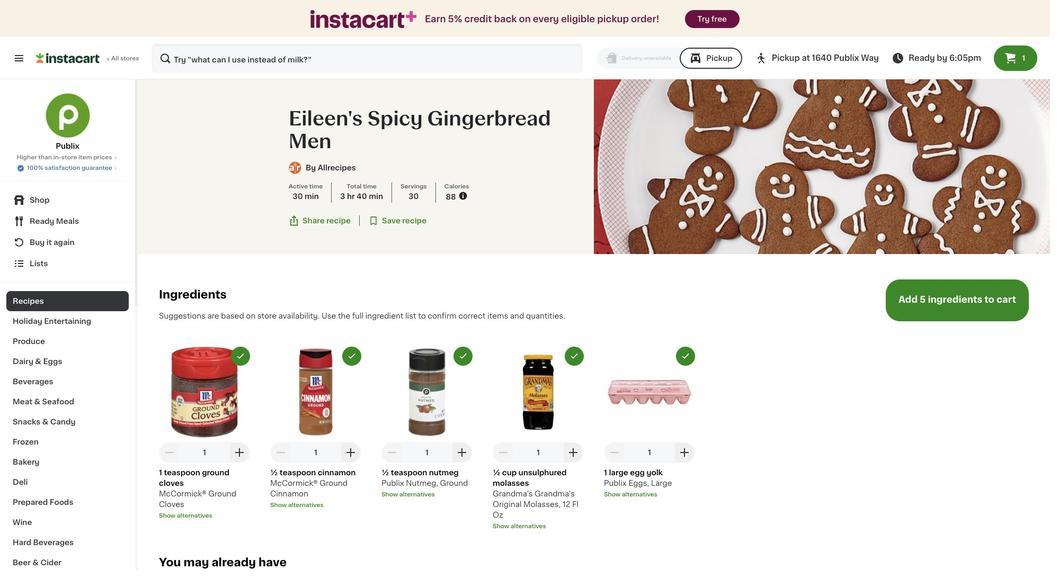 Task type: describe. For each thing, give the bounding box(es) containing it.
hard beverages link
[[6, 533, 129, 553]]

ground for mccormick® ground cloves
[[208, 491, 236, 498]]

egg
[[630, 469, 645, 477]]

ready meals
[[30, 218, 79, 225]]

pickup at 1640 publix way button
[[755, 43, 879, 73]]

add 5 ingredients to cart button
[[886, 280, 1029, 322]]

save
[[382, 217, 401, 225]]

1 vertical spatial on
[[246, 313, 256, 320]]

beer & cider link
[[6, 553, 129, 571]]

share recipe
[[303, 217, 351, 225]]

meat
[[13, 399, 32, 406]]

ready meals link
[[6, 211, 129, 232]]

large
[[651, 480, 672, 487]]

mccormick® inside ½ teaspoon cinnamon mccormick® ground cinnamon show alternatives
[[270, 480, 318, 487]]

12
[[563, 501, 570, 509]]

try free
[[698, 15, 727, 23]]

lists
[[30, 260, 48, 268]]

increment quantity image for cinnamon
[[344, 447, 357, 459]]

servings
[[401, 184, 427, 190]]

unselect item image for 1 teaspoon ground cloves
[[236, 352, 245, 361]]

decrement quantity image for cup
[[497, 447, 510, 459]]

30 inside active time 30 min
[[293, 193, 303, 201]]

produce link
[[6, 332, 129, 352]]

satisfaction
[[45, 165, 80, 171]]

& for meat
[[34, 399, 40, 406]]

pickup button
[[680, 48, 742, 69]]

frozen link
[[6, 432, 129, 453]]

& for beer
[[33, 560, 39, 567]]

decrement quantity image for 1 teaspoon ground cloves
[[163, 447, 176, 459]]

½ for ½ cup unsulphured molasses
[[493, 469, 501, 477]]

increment quantity image for ½ cup unsulphured molasses
[[567, 447, 580, 459]]

1640
[[812, 54, 832, 62]]

mccormick® inside '1 teaspoon ground cloves mccormick® ground cloves show alternatives'
[[159, 491, 207, 498]]

6:05pm
[[950, 54, 981, 62]]

you may already have
[[159, 557, 287, 569]]

unselect item image for 1 large egg yolk
[[681, 352, 691, 361]]

increment quantity image for 1 large egg yolk
[[678, 447, 691, 459]]

try
[[698, 15, 710, 23]]

decrement quantity image for 1 large egg yolk
[[608, 447, 621, 459]]

bakery link
[[6, 453, 129, 473]]

share recipe button
[[289, 216, 351, 226]]

show inside 1 large egg yolk publix eggs, large show alternatives
[[604, 492, 621, 498]]

beverages inside 'link'
[[33, 539, 74, 547]]

eileen's
[[289, 110, 363, 128]]

& for snacks
[[42, 419, 48, 426]]

1 inside 1 large egg yolk publix eggs, large show alternatives
[[604, 469, 607, 477]]

unsulphured
[[519, 469, 567, 477]]

already
[[212, 557, 256, 569]]

large
[[609, 469, 628, 477]]

oz
[[493, 512, 503, 519]]

4 product group from the left
[[493, 347, 584, 531]]

deli link
[[6, 473, 129, 493]]

beer & cider
[[13, 560, 61, 567]]

total
[[347, 184, 362, 190]]

pickup for pickup at 1640 publix way
[[772, 54, 800, 62]]

pickup at 1640 publix way
[[772, 54, 879, 62]]

cart
[[997, 296, 1016, 304]]

snacks
[[13, 419, 40, 426]]

1 vertical spatial to
[[418, 313, 426, 320]]

5
[[920, 296, 926, 304]]

recipes link
[[6, 291, 129, 312]]

active
[[289, 184, 308, 190]]

servings 30
[[401, 184, 427, 201]]

add
[[899, 296, 918, 304]]

min inside active time 30 min
[[305, 193, 319, 201]]

teaspoon for cloves
[[164, 469, 200, 477]]

eggs
[[43, 358, 62, 366]]

publix inside 1 large egg yolk publix eggs, large show alternatives
[[604, 480, 627, 487]]

88
[[446, 194, 456, 201]]

prepared foods
[[13, 499, 73, 507]]

hard beverages
[[13, 539, 74, 547]]

higher
[[17, 155, 37, 161]]

½ for ½ teaspoon cinnamon
[[270, 469, 278, 477]]

eileen's spicy gingerbread men image
[[594, 79, 1050, 254]]

100%
[[27, 165, 43, 171]]

1 product group from the left
[[159, 347, 250, 521]]

nutmeg
[[429, 469, 459, 477]]

it
[[47, 239, 52, 246]]

higher than in-store item prices
[[17, 155, 112, 161]]

free
[[712, 15, 727, 23]]

1 teaspoon ground cloves mccormick® ground cloves show alternatives
[[159, 469, 236, 519]]

min inside total time 3 hr 40 min
[[369, 193, 383, 201]]

all stores
[[111, 56, 139, 61]]

meals
[[56, 218, 79, 225]]

cup
[[502, 469, 517, 477]]

alternatives inside '1 teaspoon ground cloves mccormick® ground cloves show alternatives'
[[177, 513, 212, 519]]

total time 3 hr 40 min
[[340, 184, 383, 201]]

decrement quantity image for ½ teaspoon nutmeg
[[386, 447, 399, 459]]

show alternatives button for grandma's
[[493, 523, 584, 531]]

eligible
[[561, 15, 595, 23]]

alternatives inside ½ teaspoon cinnamon mccormick® ground cinnamon show alternatives
[[288, 503, 324, 509]]

30 inside servings 30
[[409, 193, 419, 201]]

you
[[159, 557, 181, 569]]

ingredient
[[366, 313, 403, 320]]

show alternatives button for ground
[[270, 502, 361, 510]]

than
[[38, 155, 52, 161]]

0 vertical spatial on
[[519, 15, 531, 23]]

dairy & eggs link
[[6, 352, 129, 372]]

eggs,
[[629, 480, 649, 487]]

men
[[289, 133, 332, 151]]

list
[[405, 313, 416, 320]]

increment quantity image for nutmeg
[[456, 447, 468, 459]]

ingredients
[[159, 290, 227, 301]]

2 product group from the left
[[270, 347, 361, 510]]

meat & seafood
[[13, 399, 74, 406]]

to inside add 5 ingredients to cart button
[[985, 296, 995, 304]]

1 inside '1 teaspoon ground cloves mccormick® ground cloves show alternatives'
[[159, 469, 162, 477]]

show alternatives button for publix
[[604, 491, 695, 500]]

hr
[[347, 193, 355, 201]]

Search field
[[153, 45, 582, 72]]

3 product group from the left
[[382, 347, 473, 500]]

time for 3 hr 40 min
[[363, 184, 377, 190]]

1 inside 1 button
[[1022, 55, 1026, 62]]

shop
[[30, 197, 49, 204]]

order!
[[631, 15, 660, 23]]

pickup for pickup
[[706, 55, 733, 62]]

confirm
[[428, 313, 457, 320]]

and
[[510, 313, 524, 320]]

cider
[[40, 560, 61, 567]]



Task type: vqa. For each thing, say whether or not it's contained in the screenshot.


Task type: locate. For each thing, give the bounding box(es) containing it.
½ teaspoon nutmeg publix nutmeg, ground show alternatives
[[382, 469, 468, 498]]

increment quantity image up cinnamon
[[344, 447, 357, 459]]

snacks & candy
[[13, 419, 75, 426]]

increment quantity image
[[344, 447, 357, 459], [456, 447, 468, 459]]

0 horizontal spatial on
[[246, 313, 256, 320]]

2 recipe from the left
[[402, 217, 427, 225]]

dairy & eggs
[[13, 358, 62, 366]]

show
[[382, 492, 398, 498], [604, 492, 621, 498], [270, 503, 287, 509], [159, 513, 176, 519], [493, 524, 509, 530]]

0 horizontal spatial increment quantity image
[[344, 447, 357, 459]]

alternatives inside ½ teaspoon nutmeg publix nutmeg, ground show alternatives
[[399, 492, 435, 498]]

ready for ready meals
[[30, 218, 54, 225]]

teaspoon inside ½ teaspoon nutmeg publix nutmeg, ground show alternatives
[[391, 469, 427, 477]]

ready by 6:05pm link
[[892, 52, 981, 65]]

decrement quantity image up cup
[[497, 447, 510, 459]]

30 down servings
[[409, 193, 419, 201]]

100% satisfaction guarantee button
[[16, 162, 119, 173]]

time for 30 min
[[309, 184, 323, 190]]

quantities.
[[526, 313, 565, 320]]

2 horizontal spatial unselect item image
[[681, 352, 691, 361]]

0 horizontal spatial pickup
[[706, 55, 733, 62]]

0 horizontal spatial unselect item image
[[347, 352, 357, 361]]

ground
[[202, 469, 229, 477]]

½ inside ½ teaspoon nutmeg publix nutmeg, ground show alternatives
[[382, 469, 389, 477]]

show inside ½ teaspoon cinnamon mccormick® ground cinnamon show alternatives
[[270, 503, 287, 509]]

&
[[35, 358, 41, 366], [34, 399, 40, 406], [42, 419, 48, 426], [33, 560, 39, 567]]

decrement quantity image
[[275, 447, 287, 459], [497, 447, 510, 459]]

show alternatives button down cinnamon
[[270, 502, 361, 510]]

2 decrement quantity image from the left
[[497, 447, 510, 459]]

0 horizontal spatial 30
[[293, 193, 303, 201]]

decrement quantity image up cloves
[[163, 447, 176, 459]]

1 min from the left
[[305, 193, 319, 201]]

1 unselect item image from the left
[[236, 352, 245, 361]]

ingredients
[[928, 296, 983, 304]]

publix inside popup button
[[834, 54, 859, 62]]

0 vertical spatial ready
[[909, 54, 935, 62]]

by
[[306, 165, 316, 172]]

wine link
[[6, 513, 129, 533]]

1 horizontal spatial pickup
[[772, 54, 800, 62]]

cloves
[[159, 501, 184, 509]]

1 horizontal spatial on
[[519, 15, 531, 23]]

dairy
[[13, 358, 33, 366]]

decrement quantity image up large
[[608, 447, 621, 459]]

beverages inside "link"
[[13, 378, 53, 386]]

30 down active
[[293, 193, 303, 201]]

0 horizontal spatial to
[[418, 313, 426, 320]]

& right the beer
[[33, 560, 39, 567]]

based
[[221, 313, 244, 320]]

show alternatives button down nutmeg,
[[382, 491, 473, 500]]

2 unselect item image from the left
[[458, 352, 468, 361]]

recipe down 3
[[326, 217, 351, 225]]

1 button
[[994, 46, 1038, 71]]

2 horizontal spatial decrement quantity image
[[608, 447, 621, 459]]

pickup
[[597, 15, 629, 23]]

min down active
[[305, 193, 319, 201]]

½ teaspoon cinnamon mccormick® ground cinnamon show alternatives
[[270, 469, 356, 509]]

2 grandma's from the left
[[535, 491, 575, 498]]

show alternatives button
[[382, 491, 473, 500], [604, 491, 695, 500], [270, 502, 361, 510], [159, 512, 250, 521], [493, 523, 584, 531]]

1 horizontal spatial time
[[363, 184, 377, 190]]

ground down cinnamon
[[320, 480, 348, 487]]

3 unselect item image from the left
[[681, 352, 691, 361]]

all
[[111, 56, 119, 61]]

1 horizontal spatial increment quantity image
[[456, 447, 468, 459]]

beverages down dairy & eggs
[[13, 378, 53, 386]]

& left candy
[[42, 419, 48, 426]]

by
[[937, 54, 948, 62]]

deli
[[13, 479, 28, 486]]

1 horizontal spatial increment quantity image
[[567, 447, 580, 459]]

2 min from the left
[[369, 193, 383, 201]]

on right back
[[519, 15, 531, 23]]

nutmeg,
[[406, 480, 438, 487]]

1 horizontal spatial mccormick®
[[270, 480, 318, 487]]

save recipe button
[[368, 216, 427, 226]]

1 horizontal spatial 30
[[409, 193, 419, 201]]

2 horizontal spatial ½
[[493, 469, 501, 477]]

0 horizontal spatial unselect item image
[[236, 352, 245, 361]]

ready inside ready by 6:05pm link
[[909, 54, 935, 62]]

½ for ½ teaspoon nutmeg
[[382, 469, 389, 477]]

1 decrement quantity image from the left
[[163, 447, 176, 459]]

2 increment quantity image from the left
[[567, 447, 580, 459]]

decrement quantity image up cinnamon
[[275, 447, 287, 459]]

time right active
[[309, 184, 323, 190]]

teaspoon for publix
[[391, 469, 427, 477]]

recipe right save
[[402, 217, 427, 225]]

publix left way
[[834, 54, 859, 62]]

0 horizontal spatial recipe
[[326, 217, 351, 225]]

1 ½ from the left
[[270, 469, 278, 477]]

0 horizontal spatial min
[[305, 193, 319, 201]]

1 vertical spatial mccormick®
[[159, 491, 207, 498]]

alternatives down nutmeg,
[[399, 492, 435, 498]]

2 ½ from the left
[[382, 469, 389, 477]]

1 increment quantity image from the left
[[233, 447, 246, 459]]

unselect item image for unsulphured
[[570, 352, 579, 361]]

3 ½ from the left
[[493, 469, 501, 477]]

show inside '1 teaspoon ground cloves mccormick® ground cloves show alternatives'
[[159, 513, 176, 519]]

½ inside ½ teaspoon cinnamon mccormick® ground cinnamon show alternatives
[[270, 469, 278, 477]]

buy
[[30, 239, 45, 246]]

cloves
[[159, 480, 184, 487]]

1 horizontal spatial store
[[257, 313, 277, 320]]

time inside active time 30 min
[[309, 184, 323, 190]]

& for dairy
[[35, 358, 41, 366]]

1 increment quantity image from the left
[[344, 447, 357, 459]]

yolk
[[647, 469, 663, 477]]

show alternatives button for mccormick®
[[159, 512, 250, 521]]

hard
[[13, 539, 31, 547]]

publix down large
[[604, 480, 627, 487]]

unselect item image for ½ teaspoon nutmeg
[[458, 352, 468, 361]]

2 horizontal spatial ground
[[440, 480, 468, 487]]

1 horizontal spatial min
[[369, 193, 383, 201]]

2 time from the left
[[363, 184, 377, 190]]

1 teaspoon from the left
[[164, 469, 200, 477]]

ready inside ready meals link
[[30, 218, 54, 225]]

to right list
[[418, 313, 426, 320]]

beer
[[13, 560, 31, 567]]

1 horizontal spatial teaspoon
[[280, 469, 316, 477]]

cinnamon
[[270, 491, 308, 498]]

suggestions are based on store availability. use the full ingredient list to confirm correct items and quantities.
[[159, 313, 565, 320]]

1 unselect item image from the left
[[347, 352, 357, 361]]

1 horizontal spatial ground
[[320, 480, 348, 487]]

store
[[61, 155, 77, 161], [257, 313, 277, 320]]

1 vertical spatial store
[[257, 313, 277, 320]]

pickup down free
[[706, 55, 733, 62]]

show alternatives button down eggs,
[[604, 491, 695, 500]]

lists link
[[6, 253, 129, 275]]

0 vertical spatial to
[[985, 296, 995, 304]]

ready for ready by 6:05pm
[[909, 54, 935, 62]]

½ right cinnamon
[[382, 469, 389, 477]]

bakery
[[13, 459, 40, 466]]

1 horizontal spatial recipe
[[402, 217, 427, 225]]

store left availability.
[[257, 313, 277, 320]]

recipes
[[13, 298, 44, 305]]

1 horizontal spatial unselect item image
[[458, 352, 468, 361]]

2 30 from the left
[[409, 193, 419, 201]]

teaspoon up nutmeg,
[[391, 469, 427, 477]]

express icon image
[[311, 10, 416, 28]]

mccormick® up cloves
[[159, 491, 207, 498]]

0 horizontal spatial time
[[309, 184, 323, 190]]

increment quantity image
[[233, 447, 246, 459], [567, 447, 580, 459], [678, 447, 691, 459]]

recipe inside button
[[402, 217, 427, 225]]

prices
[[93, 155, 112, 161]]

0 horizontal spatial teaspoon
[[164, 469, 200, 477]]

1 horizontal spatial ready
[[909, 54, 935, 62]]

alternatives inside 1 large egg yolk publix eggs, large show alternatives
[[622, 492, 658, 498]]

on right based
[[246, 313, 256, 320]]

publix logo image
[[44, 92, 91, 139]]

None search field
[[152, 43, 583, 73]]

1 recipe from the left
[[326, 217, 351, 225]]

show alternatives button down cloves
[[159, 512, 250, 521]]

0 horizontal spatial ½
[[270, 469, 278, 477]]

ground inside '1 teaspoon ground cloves mccormick® ground cloves show alternatives'
[[208, 491, 236, 498]]

ready down shop
[[30, 218, 54, 225]]

unselect item image
[[236, 352, 245, 361], [458, 352, 468, 361], [681, 352, 691, 361]]

2 horizontal spatial teaspoon
[[391, 469, 427, 477]]

credit
[[464, 15, 492, 23]]

time inside total time 3 hr 40 min
[[363, 184, 377, 190]]

3 increment quantity image from the left
[[678, 447, 691, 459]]

0 vertical spatial mccormick®
[[270, 480, 318, 487]]

grandma's down molasses
[[493, 491, 533, 498]]

decrement quantity image
[[163, 447, 176, 459], [386, 447, 399, 459], [608, 447, 621, 459]]

½ cup unsulphured molasses grandma's grandma's original molasses, 12 fl oz show alternatives
[[493, 469, 579, 530]]

2 increment quantity image from the left
[[456, 447, 468, 459]]

1 horizontal spatial to
[[985, 296, 995, 304]]

ready meals button
[[6, 211, 129, 232]]

use
[[322, 313, 336, 320]]

1 horizontal spatial decrement quantity image
[[497, 447, 510, 459]]

1 vertical spatial beverages
[[33, 539, 74, 547]]

0 horizontal spatial ground
[[208, 491, 236, 498]]

publix inside ½ teaspoon nutmeg publix nutmeg, ground show alternatives
[[382, 480, 404, 487]]

ground down the nutmeg at left bottom
[[440, 480, 468, 487]]

holiday
[[13, 318, 42, 325]]

teaspoon up cloves
[[164, 469, 200, 477]]

teaspoon inside ½ teaspoon cinnamon mccormick® ground cinnamon show alternatives
[[280, 469, 316, 477]]

100% satisfaction guarantee
[[27, 165, 112, 171]]

mccormick® up cinnamon
[[270, 480, 318, 487]]

correct
[[458, 313, 486, 320]]

molasses
[[493, 480, 529, 487]]

ready left the by
[[909, 54, 935, 62]]

show alternatives button for nutmeg,
[[382, 491, 473, 500]]

& right meat
[[34, 399, 40, 406]]

increment quantity image up the nutmeg at left bottom
[[456, 447, 468, 459]]

1 large egg yolk publix eggs, large show alternatives
[[604, 469, 672, 498]]

teaspoon up cinnamon
[[280, 469, 316, 477]]

recipe for share recipe
[[326, 217, 351, 225]]

2 decrement quantity image from the left
[[386, 447, 399, 459]]

alternatives inside ½ cup unsulphured molasses grandma's grandma's original molasses, 12 fl oz show alternatives
[[511, 524, 546, 530]]

1 horizontal spatial grandma's
[[535, 491, 575, 498]]

time up 40
[[363, 184, 377, 190]]

1 horizontal spatial decrement quantity image
[[386, 447, 399, 459]]

may
[[184, 557, 209, 569]]

prepared foods link
[[6, 493, 129, 513]]

0 horizontal spatial decrement quantity image
[[163, 447, 176, 459]]

teaspoon inside '1 teaspoon ground cloves mccormick® ground cloves show alternatives'
[[164, 469, 200, 477]]

foods
[[50, 499, 73, 507]]

show inside ½ teaspoon nutmeg publix nutmeg, ground show alternatives
[[382, 492, 398, 498]]

at
[[802, 54, 810, 62]]

recipe inside button
[[326, 217, 351, 225]]

time
[[309, 184, 323, 190], [363, 184, 377, 190]]

recipe
[[326, 217, 351, 225], [402, 217, 427, 225]]

service type group
[[596, 48, 742, 69]]

1 horizontal spatial ½
[[382, 469, 389, 477]]

show alternatives button down molasses,
[[493, 523, 584, 531]]

eileen's spicy gingerbread men
[[289, 110, 551, 151]]

2 unselect item image from the left
[[570, 352, 579, 361]]

1 30 from the left
[[293, 193, 303, 201]]

2 teaspoon from the left
[[280, 469, 316, 477]]

stores
[[120, 56, 139, 61]]

all stores link
[[36, 43, 140, 73]]

1 time from the left
[[309, 184, 323, 190]]

2 horizontal spatial increment quantity image
[[678, 447, 691, 459]]

pickup inside pickup button
[[706, 55, 733, 62]]

½ left cup
[[493, 469, 501, 477]]

items
[[488, 313, 508, 320]]

recipe for save recipe
[[402, 217, 427, 225]]

decrement quantity image up ½ teaspoon nutmeg publix nutmeg, ground show alternatives at bottom
[[386, 447, 399, 459]]

product group
[[159, 347, 250, 521], [270, 347, 361, 510], [382, 347, 473, 500], [493, 347, 584, 531], [604, 347, 695, 500]]

0 vertical spatial store
[[61, 155, 77, 161]]

alternatives down cloves
[[177, 513, 212, 519]]

0 horizontal spatial grandma's
[[493, 491, 533, 498]]

spicy
[[367, 110, 423, 128]]

ground inside ½ teaspoon cinnamon mccormick® ground cinnamon show alternatives
[[320, 480, 348, 487]]

alternatives down molasses,
[[511, 524, 546, 530]]

beverages link
[[6, 372, 129, 392]]

unselect item image
[[347, 352, 357, 361], [570, 352, 579, 361]]

store up the 100% satisfaction guarantee button
[[61, 155, 77, 161]]

0 horizontal spatial store
[[61, 155, 77, 161]]

0 horizontal spatial decrement quantity image
[[275, 447, 287, 459]]

alternatives down cinnamon
[[288, 503, 324, 509]]

ground inside ½ teaspoon nutmeg publix nutmeg, ground show alternatives
[[440, 480, 468, 487]]

0 horizontal spatial mccormick®
[[159, 491, 207, 498]]

have
[[259, 557, 287, 569]]

ready
[[909, 54, 935, 62], [30, 218, 54, 225]]

publix left nutmeg,
[[382, 480, 404, 487]]

pickup left at
[[772, 54, 800, 62]]

original
[[493, 501, 522, 509]]

buy it again link
[[6, 232, 129, 253]]

the
[[338, 313, 350, 320]]

5 product group from the left
[[604, 347, 695, 500]]

grandma's
[[493, 491, 533, 498], [535, 491, 575, 498]]

wine
[[13, 519, 32, 527]]

candy
[[50, 419, 75, 426]]

fl
[[572, 501, 579, 509]]

3 decrement quantity image from the left
[[608, 447, 621, 459]]

beverages up "cider"
[[33, 539, 74, 547]]

on
[[519, 15, 531, 23], [246, 313, 256, 320]]

again
[[54, 239, 75, 246]]

ground down 'ground'
[[208, 491, 236, 498]]

unselect item image for cinnamon
[[347, 352, 357, 361]]

pickup inside pickup at 1640 publix way popup button
[[772, 54, 800, 62]]

to left cart
[[985, 296, 995, 304]]

molasses,
[[524, 501, 561, 509]]

½ up cinnamon
[[270, 469, 278, 477]]

item
[[78, 155, 92, 161]]

availability.
[[278, 313, 320, 320]]

teaspoon for mccormick®
[[280, 469, 316, 477]]

way
[[861, 54, 879, 62]]

0 vertical spatial beverages
[[13, 378, 53, 386]]

show inside ½ cup unsulphured molasses grandma's grandma's original molasses, 12 fl oz show alternatives
[[493, 524, 509, 530]]

decrement quantity image for teaspoon
[[275, 447, 287, 459]]

publix link
[[44, 92, 91, 152]]

grandma's up 12 at the bottom right
[[535, 491, 575, 498]]

1 horizontal spatial unselect item image
[[570, 352, 579, 361]]

ground for publix nutmeg, ground
[[440, 480, 468, 487]]

ready by 6:05pm
[[909, 54, 981, 62]]

min right 40
[[369, 193, 383, 201]]

publix up higher than in-store item prices link
[[56, 143, 79, 150]]

& left "eggs"
[[35, 358, 41, 366]]

are
[[207, 313, 219, 320]]

alternatives down eggs,
[[622, 492, 658, 498]]

½ inside ½ cup unsulphured molasses grandma's grandma's original molasses, 12 fl oz show alternatives
[[493, 469, 501, 477]]

0 horizontal spatial ready
[[30, 218, 54, 225]]

1 grandma's from the left
[[493, 491, 533, 498]]

0 horizontal spatial increment quantity image
[[233, 447, 246, 459]]

3 teaspoon from the left
[[391, 469, 427, 477]]

frozen
[[13, 439, 39, 446]]

guarantee
[[82, 165, 112, 171]]

snacks & candy link
[[6, 412, 129, 432]]

instacart logo image
[[36, 52, 100, 65]]

increment quantity image for 1 teaspoon ground cloves
[[233, 447, 246, 459]]

1 decrement quantity image from the left
[[275, 447, 287, 459]]

1 vertical spatial ready
[[30, 218, 54, 225]]



